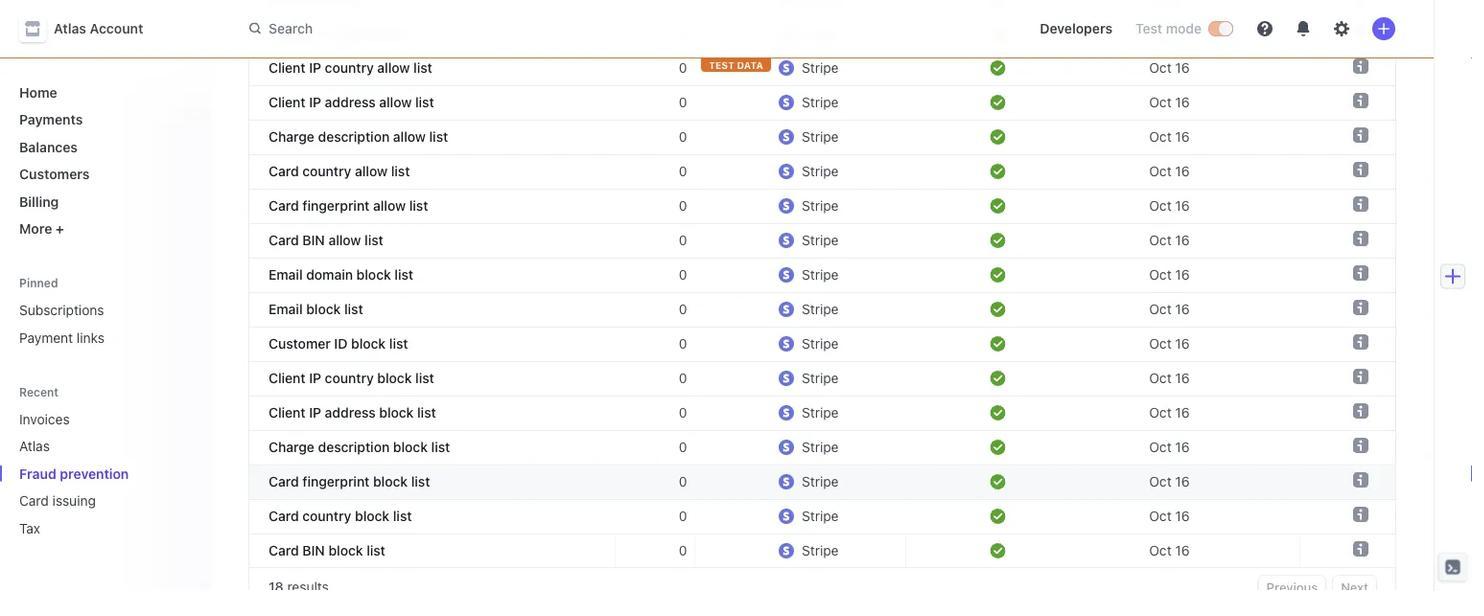 Task type: describe. For each thing, give the bounding box(es) containing it.
customers
[[19, 166, 90, 182]]

developers link
[[1032, 13, 1120, 44]]

list down "email domain block list"
[[344, 302, 363, 317]]

16 for customer id block list
[[1175, 336, 1190, 352]]

list down card bin allow list link
[[395, 267, 413, 283]]

list down card fingerprint allow list
[[365, 233, 383, 248]]

card issuing
[[19, 493, 96, 509]]

0 for client ip address allow list
[[679, 94, 687, 110]]

bin for allow
[[302, 233, 325, 248]]

description for allow
[[318, 129, 390, 145]]

list down "client ip country block list" link
[[417, 405, 436, 421]]

0 link for client ip country allow list
[[615, 51, 695, 85]]

recent
[[19, 385, 59, 399]]

home
[[19, 84, 57, 100]]

account
[[90, 21, 143, 36]]

fraud
[[19, 466, 56, 482]]

email domain block list
[[269, 267, 413, 283]]

stripe link for client ip country block list
[[771, 362, 906, 396]]

fraud prevention link
[[12, 458, 169, 490]]

client ip address block list link
[[249, 396, 615, 431]]

oct for charge description block list
[[1149, 440, 1172, 456]]

client for client ip country block list
[[269, 371, 306, 387]]

0 link for charge description block list
[[615, 431, 695, 465]]

16 for charge description allow list
[[1175, 129, 1190, 145]]

client for client ip address block list
[[269, 405, 306, 421]]

client ip country block list
[[269, 371, 434, 387]]

stripe link for customer id allow list
[[771, 16, 906, 51]]

0 for email domain block list
[[679, 267, 687, 283]]

allow for customer id allow list
[[351, 25, 384, 41]]

more +
[[19, 221, 64, 237]]

id for block
[[334, 336, 348, 352]]

oct 16 link for email block list
[[1142, 293, 1300, 327]]

oct for customer id block list
[[1149, 336, 1172, 352]]

16 for card fingerprint block list
[[1175, 474, 1190, 490]]

0 for client ip country block list
[[679, 371, 687, 387]]

Search text field
[[238, 11, 779, 46]]

charge description block list
[[269, 440, 450, 456]]

charge for charge description block list
[[269, 440, 315, 456]]

pinned navigation links element
[[12, 275, 196, 353]]

charge description block list link
[[249, 431, 615, 465]]

stripe link for charge description block list
[[771, 431, 906, 465]]

16 for card bin block list
[[1175, 543, 1190, 559]]

atlas account
[[54, 21, 143, 36]]

subscriptions
[[19, 303, 104, 318]]

email domain block list link
[[249, 258, 615, 293]]

links
[[77, 330, 104, 346]]

list down client ip country allow list link
[[415, 94, 434, 110]]

stripe for card country allow list
[[802, 164, 839, 179]]

stripe for charge description allow list
[[802, 129, 839, 145]]

allow for card bin allow list
[[328, 233, 361, 248]]

home link
[[12, 77, 196, 108]]

bin for block
[[302, 543, 325, 559]]

oct 16 for card country block list
[[1149, 509, 1190, 525]]

pinned
[[19, 276, 58, 290]]

oct for client ip country allow list
[[1149, 60, 1172, 76]]

oct for card bin block list
[[1149, 543, 1172, 559]]

0 link for customer id block list
[[615, 327, 695, 362]]

card fingerprint block list link
[[249, 465, 615, 500]]

16 for card bin allow list
[[1175, 233, 1190, 248]]

allow down customer id allow list link
[[377, 60, 410, 76]]

stripe for card fingerprint block list
[[802, 474, 839, 490]]

help image
[[1257, 21, 1273, 36]]

prevention
[[60, 466, 129, 482]]

client for client ip address allow list
[[269, 94, 306, 110]]

stripe for card country block list
[[802, 509, 839, 525]]

oct 16 link for card fingerprint block list
[[1142, 465, 1300, 500]]

oct 16 link for card fingerprint allow list
[[1142, 189, 1300, 223]]

card country allow list
[[269, 164, 410, 179]]

test mode
[[1136, 21, 1202, 36]]

oct 16 link for client ip country block list
[[1142, 362, 1300, 396]]

charge description allow list link
[[249, 120, 615, 154]]

16 for card country allow list
[[1175, 164, 1190, 179]]

0 for customer id allow list
[[679, 25, 687, 41]]

payments
[[19, 112, 83, 128]]

block down "client ip country block list" link
[[379, 405, 414, 421]]

stripe link for card bin allow list
[[771, 223, 906, 258]]

client ip address allow list
[[269, 94, 434, 110]]

oct for card country allow list
[[1149, 164, 1172, 179]]

search
[[269, 20, 313, 36]]

allow for card fingerprint allow list
[[373, 198, 406, 214]]

oct 16 for charge description block list
[[1149, 440, 1190, 456]]

mode
[[1166, 21, 1202, 36]]

list down card country allow list link
[[409, 198, 428, 214]]

16 for charge description block list
[[1175, 440, 1190, 456]]

card country block list
[[269, 509, 412, 525]]

oct 16 link for charge description allow list
[[1142, 120, 1300, 154]]

stripe for client ip country block list
[[802, 371, 839, 387]]

billing link
[[12, 186, 196, 217]]

payment
[[19, 330, 73, 346]]

payment links
[[19, 330, 104, 346]]

oct 16 for client ip country block list
[[1149, 371, 1190, 387]]

oct 16 for client ip address allow list
[[1149, 94, 1190, 110]]

stripe link for client ip address block list
[[771, 396, 906, 431]]

invoices
[[19, 411, 70, 427]]

16 for card country block list
[[1175, 509, 1190, 525]]

pinned element
[[12, 295, 196, 353]]

0 link for email domain block list
[[615, 258, 695, 293]]

0 link for customer id allow list
[[615, 16, 695, 51]]

email block list link
[[249, 293, 615, 327]]

atlas account button
[[19, 15, 162, 42]]

oct 16 link for card bin allow list
[[1142, 223, 1300, 258]]

id for allow
[[334, 25, 348, 41]]

balances link
[[12, 131, 196, 163]]

allow for charge description allow list
[[393, 129, 426, 145]]

customer id allow list link
[[249, 16, 615, 51]]

stripe for card bin allow list
[[802, 233, 839, 248]]

description for block
[[318, 440, 390, 456]]

16 for card fingerprint allow list
[[1175, 198, 1190, 214]]

card bin block list link
[[249, 534, 615, 569]]

oct for charge description allow list
[[1149, 129, 1172, 145]]

oct 16 link for customer id allow list
[[1142, 16, 1300, 51]]

card for card bin allow list
[[269, 233, 299, 248]]

0 for charge description allow list
[[679, 129, 687, 145]]

list down charge description block list "link"
[[411, 474, 430, 490]]

address for block
[[325, 405, 376, 421]]

invoices link
[[12, 404, 169, 435]]

stripe link for card fingerprint allow list
[[771, 189, 906, 223]]

atlas for atlas account
[[54, 21, 86, 36]]

card for card fingerprint allow list
[[269, 198, 299, 214]]

test data
[[709, 59, 763, 70]]

stripe link for card country block list
[[771, 500, 906, 534]]

oct for email block list
[[1149, 302, 1172, 317]]

oct 16 for charge description allow list
[[1149, 129, 1190, 145]]

email for email domain block list
[[269, 267, 303, 283]]

Search search field
[[238, 11, 779, 46]]

fraud prevention
[[19, 466, 129, 482]]

list down client ip address allow list link
[[429, 129, 448, 145]]

16 for client ip country allow list
[[1175, 60, 1190, 76]]

card for card country block list
[[269, 509, 299, 525]]

0 for client ip country allow list
[[679, 60, 687, 76]]

stripe for client ip address allow list
[[802, 94, 839, 110]]

list down customer id block list link
[[415, 371, 434, 387]]

0 link for card country allow list
[[615, 154, 695, 189]]

tax
[[19, 521, 40, 537]]

card bin allow list
[[269, 233, 383, 248]]

customers link
[[12, 159, 196, 190]]

0 for card fingerprint allow list
[[679, 198, 687, 214]]

subscriptions link
[[12, 295, 196, 326]]

card bin allow list link
[[249, 223, 615, 258]]

0 for client ip address block list
[[679, 405, 687, 421]]



Task type: vqa. For each thing, say whether or not it's contained in the screenshot.
topmost number
no



Task type: locate. For each thing, give the bounding box(es) containing it.
16
[[1175, 25, 1190, 41], [1175, 60, 1190, 76], [1175, 94, 1190, 110], [1175, 129, 1190, 145], [1175, 164, 1190, 179], [1175, 198, 1190, 214], [1175, 233, 1190, 248], [1175, 267, 1190, 283], [1175, 302, 1190, 317], [1175, 336, 1190, 352], [1175, 371, 1190, 387], [1175, 405, 1190, 421], [1175, 440, 1190, 456], [1175, 474, 1190, 490], [1175, 509, 1190, 525], [1175, 543, 1190, 559]]

4 oct 16 link from the top
[[1142, 120, 1300, 154]]

client ip address block list
[[269, 405, 436, 421]]

0 vertical spatial address
[[325, 94, 376, 110]]

block for country
[[355, 509, 390, 525]]

card
[[269, 164, 299, 179], [269, 198, 299, 214], [269, 233, 299, 248], [269, 474, 299, 490], [19, 493, 49, 509], [269, 509, 299, 525], [269, 543, 299, 559]]

5 stripe link from the top
[[771, 154, 906, 189]]

oct 16 for customer id allow list
[[1149, 25, 1190, 41]]

email up customer id block list
[[269, 302, 303, 317]]

15 oct from the top
[[1149, 509, 1172, 525]]

country up 'client ip address allow list'
[[325, 60, 374, 76]]

13 oct 16 from the top
[[1149, 440, 1190, 456]]

customer id block list link
[[249, 327, 615, 362]]

2 client from the top
[[269, 94, 306, 110]]

0 for card country allow list
[[679, 164, 687, 179]]

oct for card fingerprint allow list
[[1149, 198, 1172, 214]]

stripe link for email block list
[[771, 293, 906, 327]]

0 vertical spatial fingerprint
[[302, 198, 370, 214]]

6 0 from the top
[[679, 198, 687, 214]]

block down card country block list
[[328, 543, 363, 559]]

2 address from the top
[[325, 405, 376, 421]]

15 stripe from the top
[[802, 509, 839, 525]]

stripe for customer id allow list
[[802, 25, 839, 41]]

14 oct from the top
[[1149, 474, 1172, 490]]

customer
[[269, 25, 331, 41], [269, 336, 331, 352]]

oct 16 link for client ip address block list
[[1142, 396, 1300, 431]]

description down 'client ip address allow list'
[[318, 129, 390, 145]]

charge description allow list
[[269, 129, 448, 145]]

8 16 from the top
[[1175, 267, 1190, 283]]

oct for client ip country block list
[[1149, 371, 1172, 387]]

card up card bin allow list
[[269, 198, 299, 214]]

9 oct 16 from the top
[[1149, 302, 1190, 317]]

client ip country allow list link
[[249, 51, 615, 85]]

email left 'domain'
[[269, 267, 303, 283]]

1 description from the top
[[318, 129, 390, 145]]

bin down card country block list
[[302, 543, 325, 559]]

2 id from the top
[[334, 336, 348, 352]]

12 oct 16 from the top
[[1149, 405, 1190, 421]]

list down customer id allow list link
[[413, 60, 432, 76]]

0
[[679, 25, 687, 41], [679, 60, 687, 76], [679, 94, 687, 110], [679, 129, 687, 145], [679, 164, 687, 179], [679, 198, 687, 214], [679, 233, 687, 248], [679, 267, 687, 283], [679, 302, 687, 317], [679, 336, 687, 352], [679, 371, 687, 387], [679, 405, 687, 421], [679, 440, 687, 456], [679, 474, 687, 490], [679, 509, 687, 525], [679, 543, 687, 559]]

15 oct 16 link from the top
[[1142, 500, 1300, 534]]

12 stripe from the top
[[802, 405, 839, 421]]

fingerprint down card country allow list
[[302, 198, 370, 214]]

block for id
[[351, 336, 386, 352]]

0 horizontal spatial atlas
[[19, 439, 50, 455]]

bin
[[302, 233, 325, 248], [302, 543, 325, 559]]

customer down the email block list
[[269, 336, 331, 352]]

atlas
[[54, 21, 86, 36], [19, 439, 50, 455]]

2 email from the top
[[269, 302, 303, 317]]

country
[[325, 60, 374, 76], [302, 164, 351, 179], [325, 371, 374, 387], [302, 509, 351, 525]]

email block list
[[269, 302, 363, 317]]

fingerprint for allow
[[302, 198, 370, 214]]

1 vertical spatial charge
[[269, 440, 315, 456]]

oct 16 link for email domain block list
[[1142, 258, 1300, 293]]

card for card issuing
[[19, 493, 49, 509]]

stripe for customer id block list
[[802, 336, 839, 352]]

bin up 'domain'
[[302, 233, 325, 248]]

block down card fingerprint block list
[[355, 509, 390, 525]]

13 oct 16 link from the top
[[1142, 431, 1300, 465]]

15 0 from the top
[[679, 509, 687, 525]]

1 stripe link from the top
[[771, 16, 906, 51]]

stripe for email domain block list
[[802, 267, 839, 283]]

oct 16 for card country allow list
[[1149, 164, 1190, 179]]

bin inside card bin block list link
[[302, 543, 325, 559]]

atlas up the 'fraud'
[[19, 439, 50, 455]]

1 vertical spatial id
[[334, 336, 348, 352]]

card up card bin block list at the bottom left of page
[[269, 509, 299, 525]]

ip for client ip address block list
[[309, 405, 321, 421]]

test
[[709, 59, 734, 70]]

9 0 link from the top
[[615, 293, 695, 327]]

description
[[318, 129, 390, 145], [318, 440, 390, 456]]

6 oct from the top
[[1149, 198, 1172, 214]]

oct 16 link for card country allow list
[[1142, 154, 1300, 189]]

allow down card fingerprint allow list
[[328, 233, 361, 248]]

card country allow list link
[[249, 154, 615, 189]]

3 0 link from the top
[[615, 85, 695, 120]]

1 vertical spatial bin
[[302, 543, 325, 559]]

16 for client ip address block list
[[1175, 405, 1190, 421]]

card up "email domain block list"
[[269, 233, 299, 248]]

email
[[269, 267, 303, 283], [269, 302, 303, 317]]

ip down customer id block list
[[309, 371, 321, 387]]

card country block list link
[[249, 500, 615, 534]]

address down client ip country allow list
[[325, 94, 376, 110]]

notifications image
[[1296, 21, 1311, 36]]

oct for email domain block list
[[1149, 267, 1172, 283]]

card up card fingerprint allow list
[[269, 164, 299, 179]]

1 customer from the top
[[269, 25, 331, 41]]

card fingerprint allow list link
[[249, 189, 615, 223]]

12 oct 16 link from the top
[[1142, 396, 1300, 431]]

fingerprint for block
[[302, 474, 370, 490]]

allow down client ip address allow list link
[[393, 129, 426, 145]]

client down client ip country block list
[[269, 405, 306, 421]]

7 oct 16 from the top
[[1149, 233, 1190, 248]]

ip down client ip country block list
[[309, 405, 321, 421]]

3 stripe from the top
[[802, 94, 839, 110]]

allow up client ip country allow list
[[351, 25, 384, 41]]

10 oct from the top
[[1149, 336, 1172, 352]]

1 vertical spatial fingerprint
[[302, 474, 370, 490]]

9 oct from the top
[[1149, 302, 1172, 317]]

13 stripe link from the top
[[771, 431, 906, 465]]

13 0 from the top
[[679, 440, 687, 456]]

2 stripe link from the top
[[771, 51, 906, 85]]

0 link for email block list
[[615, 293, 695, 327]]

allow
[[351, 25, 384, 41], [377, 60, 410, 76], [379, 94, 412, 110], [393, 129, 426, 145], [355, 164, 388, 179], [373, 198, 406, 214], [328, 233, 361, 248]]

list down card country block list
[[367, 543, 385, 559]]

1 vertical spatial address
[[325, 405, 376, 421]]

1 ip from the top
[[309, 60, 321, 76]]

10 0 from the top
[[679, 336, 687, 352]]

16 0 link from the top
[[615, 534, 695, 569]]

0 link for card bin allow list
[[615, 223, 695, 258]]

block inside "link"
[[355, 509, 390, 525]]

1 fingerprint from the top
[[302, 198, 370, 214]]

domain
[[306, 267, 353, 283]]

atlas for atlas
[[19, 439, 50, 455]]

0 link for card country block list
[[615, 500, 695, 534]]

1 oct from the top
[[1149, 25, 1172, 41]]

oct 16 link for card country block list
[[1142, 500, 1300, 534]]

block for domain
[[356, 267, 391, 283]]

card up card country block list
[[269, 474, 299, 490]]

0 vertical spatial email
[[269, 267, 303, 283]]

block down 'domain'
[[306, 302, 341, 317]]

stripe link for charge description allow list
[[771, 120, 906, 154]]

description down client ip address block list
[[318, 440, 390, 456]]

list down charge description allow list link at the top left
[[391, 164, 410, 179]]

9 oct 16 link from the top
[[1142, 293, 1300, 327]]

oct 16 link for client ip address allow list
[[1142, 85, 1300, 120]]

14 16 from the top
[[1175, 474, 1190, 490]]

0 for customer id block list
[[679, 336, 687, 352]]

16 for client ip country block list
[[1175, 371, 1190, 387]]

charge up card fingerprint block list
[[269, 440, 315, 456]]

block down "charge description block list"
[[373, 474, 408, 490]]

ip for client ip country block list
[[309, 371, 321, 387]]

3 oct from the top
[[1149, 94, 1172, 110]]

12 0 from the top
[[679, 405, 687, 421]]

8 oct 16 from the top
[[1149, 267, 1190, 283]]

7 oct from the top
[[1149, 233, 1172, 248]]

card down card country block list
[[269, 543, 299, 559]]

11 oct 16 from the top
[[1149, 371, 1190, 387]]

address down client ip country block list
[[325, 405, 376, 421]]

oct 16 link for client ip country allow list
[[1142, 51, 1300, 85]]

1 email from the top
[[269, 267, 303, 283]]

id up client ip country block list
[[334, 336, 348, 352]]

3 0 from the top
[[679, 94, 687, 110]]

1 client from the top
[[269, 60, 306, 76]]

9 stripe from the top
[[802, 302, 839, 317]]

stripe link for card country allow list
[[771, 154, 906, 189]]

0 for card fingerprint block list
[[679, 474, 687, 490]]

0 link for card bin block list
[[615, 534, 695, 569]]

+
[[56, 221, 64, 237]]

stripe link for card bin block list
[[771, 534, 906, 569]]

card for card bin block list
[[269, 543, 299, 559]]

14 stripe from the top
[[802, 474, 839, 490]]

7 16 from the top
[[1175, 233, 1190, 248]]

card fingerprint allow list
[[269, 198, 428, 214]]

stripe for email block list
[[802, 302, 839, 317]]

stripe link
[[771, 16, 906, 51], [771, 51, 906, 85], [771, 85, 906, 120], [771, 120, 906, 154], [771, 154, 906, 189], [771, 189, 906, 223], [771, 223, 906, 258], [771, 258, 906, 293], [771, 293, 906, 327], [771, 327, 906, 362], [771, 362, 906, 396], [771, 396, 906, 431], [771, 431, 906, 465], [771, 465, 906, 500], [771, 500, 906, 534], [771, 534, 906, 569]]

atlas left account
[[54, 21, 86, 36]]

payment links link
[[12, 322, 196, 353]]

0 vertical spatial id
[[334, 25, 348, 41]]

11 16 from the top
[[1175, 371, 1190, 387]]

core navigation links element
[[12, 77, 196, 245]]

client ip address allow list link
[[249, 85, 615, 120]]

block up client ip country block list
[[351, 336, 386, 352]]

1 0 link from the top
[[615, 16, 695, 51]]

address
[[325, 94, 376, 110], [325, 405, 376, 421]]

5 oct 16 link from the top
[[1142, 154, 1300, 189]]

6 0 link from the top
[[615, 189, 695, 223]]

country up card bin block list at the bottom left of page
[[302, 509, 351, 525]]

email for email block list
[[269, 302, 303, 317]]

4 stripe from the top
[[802, 129, 839, 145]]

5 stripe from the top
[[802, 164, 839, 179]]

customer id allow list
[[269, 25, 406, 41]]

list down email block list link
[[389, 336, 408, 352]]

ip
[[309, 60, 321, 76], [309, 94, 321, 110], [309, 371, 321, 387], [309, 405, 321, 421]]

0 link
[[615, 16, 695, 51], [615, 51, 695, 85], [615, 85, 695, 120], [615, 120, 695, 154], [615, 154, 695, 189], [615, 189, 695, 223], [615, 223, 695, 258], [615, 258, 695, 293], [615, 293, 695, 327], [615, 327, 695, 362], [615, 362, 695, 396], [615, 396, 695, 431], [615, 431, 695, 465], [615, 465, 695, 500], [615, 500, 695, 534], [615, 534, 695, 569]]

10 0 link from the top
[[615, 327, 695, 362]]

ip for client ip country allow list
[[309, 60, 321, 76]]

11 oct from the top
[[1149, 371, 1172, 387]]

oct 16 for card fingerprint allow list
[[1149, 198, 1190, 214]]

card bin block list
[[269, 543, 385, 559]]

stripe link for card fingerprint block list
[[771, 465, 906, 500]]

oct 16 for email block list
[[1149, 302, 1190, 317]]

billing
[[19, 194, 59, 210]]

oct 16
[[1149, 25, 1190, 41], [1149, 60, 1190, 76], [1149, 94, 1190, 110], [1149, 129, 1190, 145], [1149, 164, 1190, 179], [1149, 198, 1190, 214], [1149, 233, 1190, 248], [1149, 267, 1190, 283], [1149, 302, 1190, 317], [1149, 336, 1190, 352], [1149, 371, 1190, 387], [1149, 405, 1190, 421], [1149, 440, 1190, 456], [1149, 474, 1190, 490], [1149, 509, 1190, 525], [1149, 543, 1190, 559]]

issuing
[[52, 493, 96, 509]]

card down the 'fraud'
[[19, 493, 49, 509]]

1 oct 16 from the top
[[1149, 25, 1190, 41]]

2 fingerprint from the top
[[302, 474, 370, 490]]

16 for email domain block list
[[1175, 267, 1190, 283]]

4 client from the top
[[269, 405, 306, 421]]

payments link
[[12, 104, 196, 135]]

8 oct 16 link from the top
[[1142, 258, 1300, 293]]

oct 16 link for customer id block list
[[1142, 327, 1300, 362]]

10 stripe link from the top
[[771, 327, 906, 362]]

7 stripe link from the top
[[771, 223, 906, 258]]

client down customer id block list
[[269, 371, 306, 387]]

13 oct from the top
[[1149, 440, 1172, 456]]

allow for card country allow list
[[355, 164, 388, 179]]

9 16 from the top
[[1175, 302, 1190, 317]]

atlas link
[[12, 431, 169, 462]]

country up client ip address block list
[[325, 371, 374, 387]]

recent navigation links element
[[0, 384, 211, 544]]

oct 16 link
[[1142, 16, 1300, 51], [1142, 51, 1300, 85], [1142, 85, 1300, 120], [1142, 120, 1300, 154], [1142, 154, 1300, 189], [1142, 189, 1300, 223], [1142, 223, 1300, 258], [1142, 258, 1300, 293], [1142, 293, 1300, 327], [1142, 327, 1300, 362], [1142, 362, 1300, 396], [1142, 396, 1300, 431], [1142, 431, 1300, 465], [1142, 465, 1300, 500], [1142, 500, 1300, 534], [1142, 534, 1300, 569]]

8 oct from the top
[[1149, 267, 1172, 283]]

0 for email block list
[[679, 302, 687, 317]]

list up client ip country allow list link
[[387, 25, 406, 41]]

15 oct 16 from the top
[[1149, 509, 1190, 525]]

block right 'domain'
[[356, 267, 391, 283]]

1 vertical spatial customer
[[269, 336, 331, 352]]

0 vertical spatial atlas
[[54, 21, 86, 36]]

14 0 link from the top
[[615, 465, 695, 500]]

16 16 from the top
[[1175, 543, 1190, 559]]

customer up client ip country allow list
[[269, 25, 331, 41]]

1 charge from the top
[[269, 129, 315, 145]]

1 vertical spatial atlas
[[19, 439, 50, 455]]

oct
[[1149, 25, 1172, 41], [1149, 60, 1172, 76], [1149, 94, 1172, 110], [1149, 129, 1172, 145], [1149, 164, 1172, 179], [1149, 198, 1172, 214], [1149, 233, 1172, 248], [1149, 267, 1172, 283], [1149, 302, 1172, 317], [1149, 336, 1172, 352], [1149, 371, 1172, 387], [1149, 405, 1172, 421], [1149, 440, 1172, 456], [1149, 474, 1172, 490], [1149, 509, 1172, 525], [1149, 543, 1172, 559]]

list down card fingerprint block list link
[[393, 509, 412, 525]]

charge up card country allow list
[[269, 129, 315, 145]]

atlas inside atlas account button
[[54, 21, 86, 36]]

0 vertical spatial description
[[318, 129, 390, 145]]

1 vertical spatial description
[[318, 440, 390, 456]]

4 16 from the top
[[1175, 129, 1190, 145]]

2 0 from the top
[[679, 60, 687, 76]]

block down customer id block list link
[[377, 371, 412, 387]]

oct 16 for email domain block list
[[1149, 267, 1190, 283]]

data
[[737, 59, 763, 70]]

9 stripe link from the top
[[771, 293, 906, 327]]

bin inside card bin allow list link
[[302, 233, 325, 248]]

16 for customer id allow list
[[1175, 25, 1190, 41]]

allow down client ip country allow list link
[[379, 94, 412, 110]]

address for allow
[[325, 94, 376, 110]]

13 0 link from the top
[[615, 431, 695, 465]]

client ip country block list link
[[249, 362, 615, 396]]

oct 16 for card fingerprint block list
[[1149, 474, 1190, 490]]

2 stripe from the top
[[802, 60, 839, 76]]

0 link for client ip country block list
[[615, 362, 695, 396]]

allow down card country allow list link
[[373, 198, 406, 214]]

block
[[356, 267, 391, 283], [306, 302, 341, 317], [351, 336, 386, 352], [377, 371, 412, 387], [379, 405, 414, 421], [393, 440, 428, 456], [373, 474, 408, 490], [355, 509, 390, 525], [328, 543, 363, 559]]

client down client ip country allow list
[[269, 94, 306, 110]]

fingerprint up card country block list
[[302, 474, 370, 490]]

16 stripe from the top
[[802, 543, 839, 559]]

card issuing link
[[12, 486, 169, 517]]

5 oct from the top
[[1149, 164, 1172, 179]]

fingerprint
[[302, 198, 370, 214], [302, 474, 370, 490]]

3 client from the top
[[269, 371, 306, 387]]

0 link for client ip address block list
[[615, 396, 695, 431]]

card fingerprint block list
[[269, 474, 430, 490]]

oct for client ip address block list
[[1149, 405, 1172, 421]]

3 ip from the top
[[309, 371, 321, 387]]

ip down client ip country allow list
[[309, 94, 321, 110]]

list
[[387, 25, 406, 41], [413, 60, 432, 76], [415, 94, 434, 110], [429, 129, 448, 145], [391, 164, 410, 179], [409, 198, 428, 214], [365, 233, 383, 248], [395, 267, 413, 283], [344, 302, 363, 317], [389, 336, 408, 352], [415, 371, 434, 387], [417, 405, 436, 421], [431, 440, 450, 456], [411, 474, 430, 490], [393, 509, 412, 525], [367, 543, 385, 559]]

ip for client ip address allow list
[[309, 94, 321, 110]]

stripe for card fingerprint allow list
[[802, 198, 839, 214]]

client down search
[[269, 60, 306, 76]]

recent element
[[0, 404, 211, 544]]

block down client ip address block list link
[[393, 440, 428, 456]]

stripe
[[802, 25, 839, 41], [802, 60, 839, 76], [802, 94, 839, 110], [802, 129, 839, 145], [802, 164, 839, 179], [802, 198, 839, 214], [802, 233, 839, 248], [802, 267, 839, 283], [802, 302, 839, 317], [802, 336, 839, 352], [802, 371, 839, 387], [802, 405, 839, 421], [802, 440, 839, 456], [802, 474, 839, 490], [802, 509, 839, 525], [802, 543, 839, 559]]

more
[[19, 221, 52, 237]]

settings image
[[1334, 21, 1349, 36]]

card inside recent element
[[19, 493, 49, 509]]

4 oct 16 from the top
[[1149, 129, 1190, 145]]

description inside "link"
[[318, 440, 390, 456]]

12 16 from the top
[[1175, 405, 1190, 421]]

1 16 from the top
[[1175, 25, 1190, 41]]

9 0 from the top
[[679, 302, 687, 317]]

8 0 link from the top
[[615, 258, 695, 293]]

list down client ip address block list link
[[431, 440, 450, 456]]

12 0 link from the top
[[615, 396, 695, 431]]

11 oct 16 link from the top
[[1142, 362, 1300, 396]]

country up card fingerprint allow list
[[302, 164, 351, 179]]

atlas inside atlas 'link'
[[19, 439, 50, 455]]

6 16 from the top
[[1175, 198, 1190, 214]]

oct 16 for client ip address block list
[[1149, 405, 1190, 421]]

0 for charge description block list
[[679, 440, 687, 456]]

list inside "link"
[[393, 509, 412, 525]]

11 stripe from the top
[[802, 371, 839, 387]]

allow down charge description allow list
[[355, 164, 388, 179]]

customer id block list
[[269, 336, 408, 352]]

charge
[[269, 129, 315, 145], [269, 440, 315, 456]]

charge for charge description allow list
[[269, 129, 315, 145]]

6 stripe link from the top
[[771, 189, 906, 223]]

card inside "link"
[[269, 509, 299, 525]]

test
[[1136, 21, 1163, 36]]

id up client ip country allow list
[[334, 25, 348, 41]]

block inside "link"
[[393, 440, 428, 456]]

0 for card bin allow list
[[679, 233, 687, 248]]

1 vertical spatial email
[[269, 302, 303, 317]]

id
[[334, 25, 348, 41], [334, 336, 348, 352]]

14 oct 16 from the top
[[1149, 474, 1190, 490]]

0 vertical spatial customer
[[269, 25, 331, 41]]

ip down customer id allow list
[[309, 60, 321, 76]]

12 oct from the top
[[1149, 405, 1172, 421]]

country inside "link"
[[302, 509, 351, 525]]

1 0 from the top
[[679, 25, 687, 41]]

8 stripe link from the top
[[771, 258, 906, 293]]

10 oct 16 link from the top
[[1142, 327, 1300, 362]]

14 0 from the top
[[679, 474, 687, 490]]

tax link
[[12, 513, 169, 544]]

14 oct 16 link from the top
[[1142, 465, 1300, 500]]

balances
[[19, 139, 78, 155]]

stripe link for email domain block list
[[771, 258, 906, 293]]

developers
[[1040, 21, 1113, 36]]

13 stripe from the top
[[802, 440, 839, 456]]

customer for customer id allow list
[[269, 25, 331, 41]]

3 oct 16 from the top
[[1149, 94, 1190, 110]]

0 vertical spatial bin
[[302, 233, 325, 248]]

0 vertical spatial charge
[[269, 129, 315, 145]]

stripe link for client ip address allow list
[[771, 85, 906, 120]]

0 link for charge description allow list
[[615, 120, 695, 154]]

charge inside "link"
[[269, 440, 315, 456]]

list inside "link"
[[431, 440, 450, 456]]

oct 16 link for charge description block list
[[1142, 431, 1300, 465]]

2 0 link from the top
[[615, 51, 695, 85]]

oct 16 link for card bin block list
[[1142, 534, 1300, 569]]

client ip country allow list
[[269, 60, 432, 76]]

card for card country allow list
[[269, 164, 299, 179]]

1 horizontal spatial atlas
[[54, 21, 86, 36]]

client
[[269, 60, 306, 76], [269, 94, 306, 110], [269, 371, 306, 387], [269, 405, 306, 421]]



